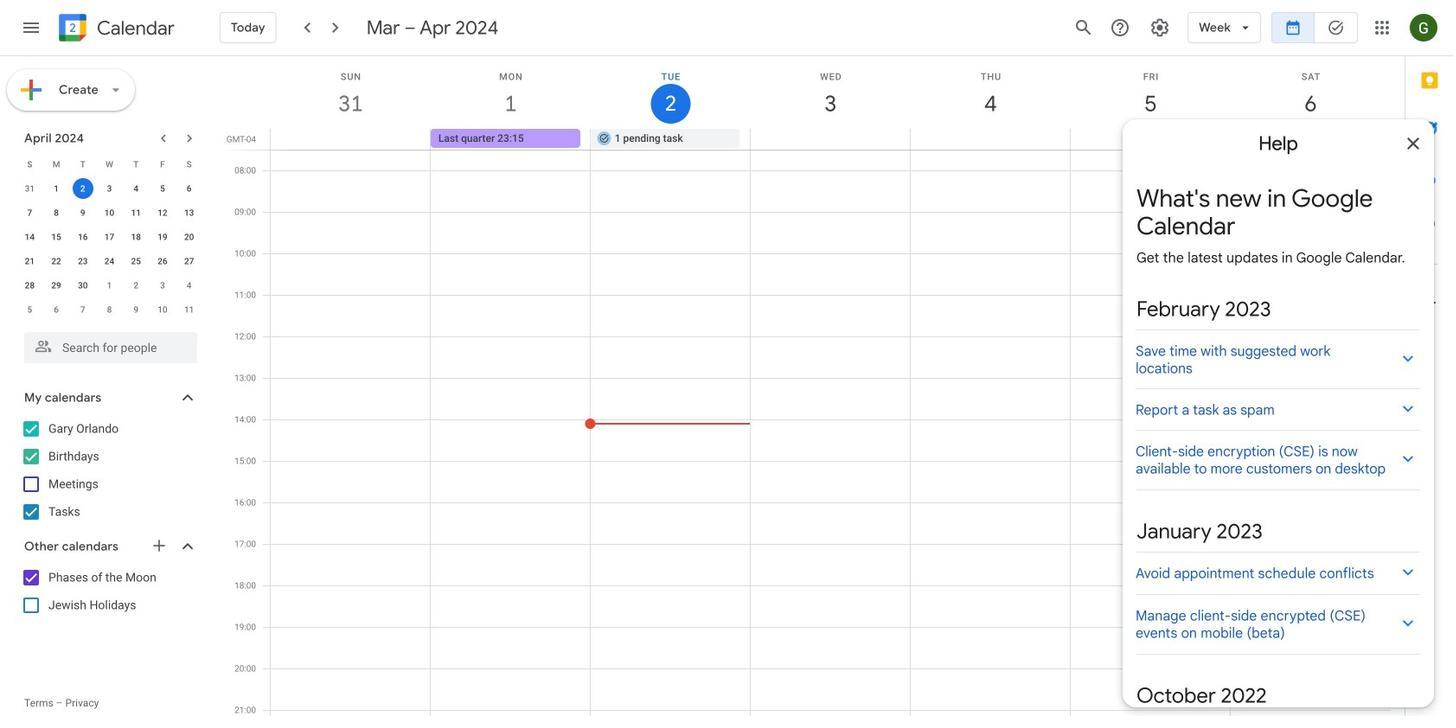 Task type: describe. For each thing, give the bounding box(es) containing it.
15 element
[[46, 227, 67, 247]]

4 element
[[126, 178, 146, 199]]

6 element
[[179, 178, 200, 199]]

may 2 element
[[126, 275, 146, 296]]

calendar element
[[55, 10, 175, 48]]

may 11 element
[[179, 299, 200, 320]]

may 4 element
[[179, 275, 200, 296]]

april 2024 grid
[[16, 152, 202, 322]]

support image
[[1110, 17, 1131, 38]]

1 element
[[46, 178, 67, 199]]

may 3 element
[[152, 275, 173, 296]]

25 element
[[126, 251, 146, 272]]

26 element
[[152, 251, 173, 272]]

cell inside april 2024 grid
[[70, 176, 96, 201]]

may 10 element
[[152, 299, 173, 320]]

27 element
[[179, 251, 200, 272]]

may 6 element
[[46, 299, 67, 320]]

10 element
[[99, 202, 120, 223]]

21 element
[[19, 251, 40, 272]]

8 element
[[46, 202, 67, 223]]

16 element
[[72, 227, 93, 247]]

9 element
[[72, 202, 93, 223]]

2, today element
[[72, 178, 93, 199]]

7 element
[[19, 202, 40, 223]]

may 9 element
[[126, 299, 146, 320]]

heading inside "calendar" element
[[93, 18, 175, 38]]

march 31 element
[[19, 178, 40, 199]]

14 element
[[19, 227, 40, 247]]



Task type: vqa. For each thing, say whether or not it's contained in the screenshot.
19 element
yes



Task type: locate. For each thing, give the bounding box(es) containing it.
19 element
[[152, 227, 173, 247]]

tab list
[[1406, 56, 1453, 668]]

28 element
[[19, 275, 40, 296]]

3 element
[[99, 178, 120, 199]]

29 element
[[46, 275, 67, 296]]

settings menu image
[[1150, 17, 1171, 38]]

12 element
[[152, 202, 173, 223]]

20 element
[[179, 227, 200, 247]]

13 element
[[179, 202, 200, 223]]

grid
[[221, 56, 1405, 716]]

17 element
[[99, 227, 120, 247]]

may 1 element
[[99, 275, 120, 296]]

cell
[[271, 129, 431, 150], [751, 129, 910, 150], [910, 129, 1070, 150], [1070, 129, 1230, 150], [1230, 129, 1390, 150], [70, 176, 96, 201]]

may 5 element
[[19, 299, 40, 320]]

row group
[[16, 176, 202, 322]]

row
[[263, 129, 1405, 150], [16, 152, 202, 176], [16, 176, 202, 201], [16, 201, 202, 225], [16, 225, 202, 249], [16, 249, 202, 273], [16, 273, 202, 298], [16, 298, 202, 322]]

30 element
[[72, 275, 93, 296]]

18 element
[[126, 227, 146, 247]]

None search field
[[0, 325, 215, 363]]

23 element
[[72, 251, 93, 272]]

may 8 element
[[99, 299, 120, 320]]

main drawer image
[[21, 17, 42, 38]]

11 element
[[126, 202, 146, 223]]

my calendars list
[[3, 415, 215, 526]]

22 element
[[46, 251, 67, 272]]

may 7 element
[[72, 299, 93, 320]]

24 element
[[99, 251, 120, 272]]

add other calendars image
[[151, 537, 168, 555]]

Search for people text field
[[35, 332, 187, 363]]

heading
[[93, 18, 175, 38]]

5 element
[[152, 178, 173, 199]]

other calendars list
[[3, 564, 215, 619]]



